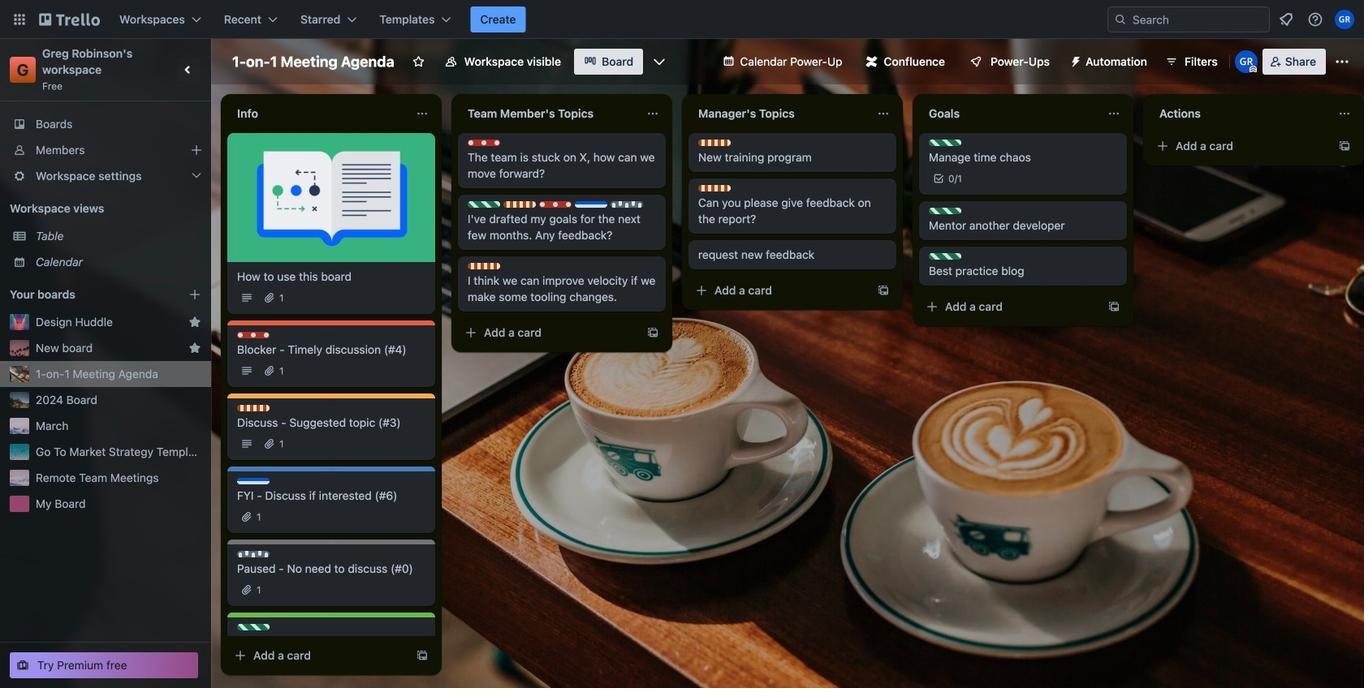 Task type: locate. For each thing, give the bounding box(es) containing it.
1 vertical spatial color: red, title: "blocker" element
[[539, 201, 572, 208]]

create from template… image
[[416, 650, 429, 663]]

0 horizontal spatial color: black, title: "paused" element
[[237, 552, 270, 558]]

0 vertical spatial color: blue, title: "fyi" element
[[575, 201, 608, 208]]

color: blue, title: "fyi" element
[[575, 201, 608, 208], [237, 479, 270, 485]]

None text field
[[458, 101, 640, 127], [920, 101, 1102, 127], [458, 101, 640, 127], [920, 101, 1102, 127]]

0 horizontal spatial color: red, title: "blocker" element
[[237, 332, 270, 339]]

open information menu image
[[1308, 11, 1324, 28]]

this member is an admin of this board. image
[[1250, 66, 1257, 73]]

1 vertical spatial color: blue, title: "fyi" element
[[237, 479, 270, 485]]

starred icon image
[[188, 316, 201, 329], [188, 342, 201, 355]]

0 notifications image
[[1277, 10, 1297, 29]]

show menu image
[[1335, 54, 1351, 70]]

create from template… image
[[1339, 140, 1352, 153], [877, 284, 890, 297], [1108, 301, 1121, 314], [647, 327, 660, 340]]

0 horizontal spatial color: blue, title: "fyi" element
[[237, 479, 270, 485]]

star or unstar board image
[[412, 55, 425, 68]]

1 horizontal spatial color: red, title: "blocker" element
[[468, 140, 500, 146]]

workspace navigation collapse icon image
[[177, 58, 200, 81]]

None text field
[[227, 101, 409, 127], [689, 101, 871, 127], [1150, 101, 1332, 127], [227, 101, 409, 127], [689, 101, 871, 127], [1150, 101, 1332, 127]]

0 vertical spatial color: black, title: "paused" element
[[611, 201, 643, 208]]

2 vertical spatial color: red, title: "blocker" element
[[237, 332, 270, 339]]

color: orange, title: "discuss" element
[[699, 140, 731, 146], [699, 185, 731, 192], [504, 201, 536, 208], [468, 263, 500, 270], [237, 405, 270, 412]]

color: black, title: "paused" element
[[611, 201, 643, 208], [237, 552, 270, 558]]

sm image
[[1064, 49, 1086, 71]]

2 horizontal spatial color: red, title: "blocker" element
[[539, 201, 572, 208]]

color: green, title: "goal" element
[[929, 140, 962, 146], [468, 201, 500, 208], [929, 208, 962, 214], [929, 253, 962, 260], [237, 625, 270, 631]]

0 vertical spatial starred icon image
[[188, 316, 201, 329]]

color: red, title: "blocker" element
[[468, 140, 500, 146], [539, 201, 572, 208], [237, 332, 270, 339]]

1 vertical spatial starred icon image
[[188, 342, 201, 355]]



Task type: describe. For each thing, give the bounding box(es) containing it.
1 horizontal spatial color: black, title: "paused" element
[[611, 201, 643, 208]]

Board name text field
[[224, 49, 403, 75]]

customize views image
[[652, 54, 668, 70]]

Search field
[[1128, 8, 1270, 31]]

1 starred icon image from the top
[[188, 316, 201, 329]]

1 horizontal spatial color: blue, title: "fyi" element
[[575, 201, 608, 208]]

your boards with 8 items element
[[10, 285, 164, 305]]

primary element
[[0, 0, 1365, 39]]

back to home image
[[39, 6, 100, 32]]

add board image
[[188, 288, 201, 301]]

confluence icon image
[[866, 56, 878, 67]]

0 vertical spatial color: red, title: "blocker" element
[[468, 140, 500, 146]]

greg robinson (gregrobinson96) image
[[1236, 50, 1258, 73]]

search image
[[1115, 13, 1128, 26]]

2 starred icon image from the top
[[188, 342, 201, 355]]

1 vertical spatial color: black, title: "paused" element
[[237, 552, 270, 558]]

greg robinson (gregrobinson96) image
[[1336, 10, 1355, 29]]



Task type: vqa. For each thing, say whether or not it's contained in the screenshot.
Templates popup button
no



